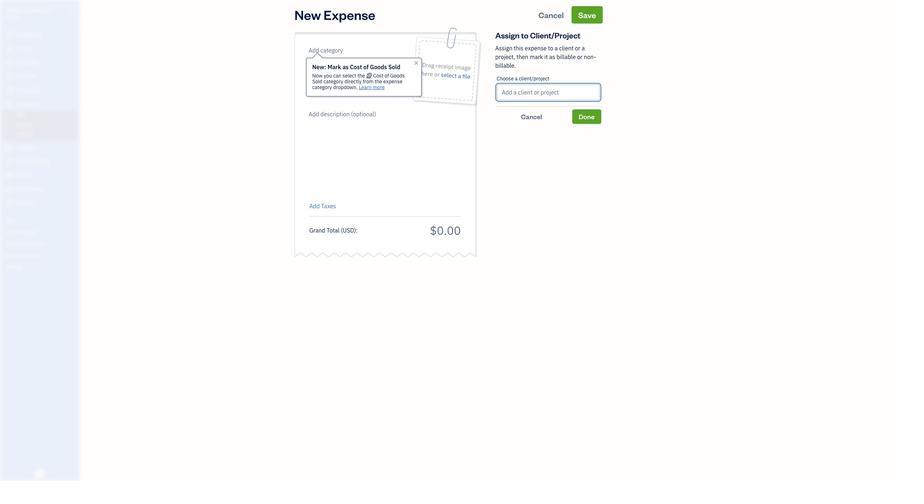 Task type: vqa. For each thing, say whether or not it's contained in the screenshot.
2nd 0.00
no



Task type: locate. For each thing, give the bounding box(es) containing it.
assign up project,
[[495, 45, 512, 52]]

1 horizontal spatial cost
[[373, 72, 383, 79]]

select
[[441, 71, 457, 79], [343, 72, 356, 79]]

1 vertical spatial to
[[548, 45, 553, 52]]

goods up the from
[[370, 63, 387, 71]]

cancel button up client/project
[[532, 6, 570, 24]]

estimate image
[[5, 59, 13, 66]]

1 vertical spatial cost
[[373, 72, 383, 79]]

0 vertical spatial cost
[[350, 63, 362, 71]]

0 vertical spatial expense
[[525, 45, 547, 52]]

0 horizontal spatial as
[[342, 63, 349, 71]]

select down new: mark as cost of goods sold
[[343, 72, 356, 79]]

cost inside "cost of goods sold category directly from the expense category dropdown."
[[373, 72, 383, 79]]

of
[[363, 63, 369, 71], [385, 72, 389, 79]]

assign up this
[[495, 30, 520, 40]]

2 assign from the top
[[495, 45, 512, 52]]

as right it
[[549, 53, 555, 61]]

assign this expense to a client or a project, then mark it as billable or non- billable.
[[495, 45, 596, 69]]

0 vertical spatial assign
[[495, 30, 520, 40]]

cancel up client/project
[[539, 10, 564, 20]]

cancel button
[[532, 6, 570, 24], [495, 109, 568, 124]]

0 horizontal spatial goods
[[370, 63, 387, 71]]

sold left you
[[312, 78, 322, 85]]

the
[[357, 72, 365, 79], [375, 78, 382, 85]]

goods
[[370, 63, 387, 71], [390, 72, 405, 79]]

expense up the mark
[[525, 45, 547, 52]]

cancel for the bottom cancel button
[[521, 112, 542, 121]]

Category text field
[[309, 46, 371, 55]]

it
[[544, 53, 548, 61]]

a inside select a file
[[458, 72, 461, 80]]

0 horizontal spatial sold
[[312, 78, 322, 85]]

add taxes button
[[309, 202, 336, 211]]

select down the receipt
[[441, 71, 457, 79]]

new:
[[312, 63, 326, 71]]

freshbooks image
[[34, 470, 46, 478]]

1 horizontal spatial to
[[548, 45, 553, 52]]

grand total ( usd ):
[[309, 227, 358, 234]]

1 vertical spatial cancel
[[521, 112, 542, 121]]

add taxes
[[309, 203, 336, 210]]

cancel down add a client or project text box
[[521, 112, 542, 121]]

or right client
[[575, 45, 580, 52]]

select inside select a file
[[441, 71, 457, 79]]

of up more
[[385, 72, 389, 79]]

bank connections image
[[5, 253, 78, 258]]

0 vertical spatial sold
[[388, 63, 400, 71]]

usd
[[343, 227, 354, 234]]

a left file
[[458, 72, 461, 80]]

assign to client/project
[[495, 30, 581, 40]]

or right here
[[434, 71, 440, 78]]

expense
[[525, 45, 547, 52], [383, 78, 403, 85]]

expense inside "cost of goods sold category directly from the expense category dropdown."
[[383, 78, 403, 85]]

apps image
[[5, 218, 78, 224]]

goods left here
[[390, 72, 405, 79]]

1 vertical spatial sold
[[312, 78, 322, 85]]

the right the from
[[375, 78, 382, 85]]

a up non-
[[582, 45, 585, 52]]

1 horizontal spatial select
[[441, 71, 457, 79]]

category down now
[[312, 84, 332, 91]]

sold left close image
[[388, 63, 400, 71]]

category
[[324, 78, 343, 85], [312, 84, 332, 91]]

2 vertical spatial or
[[434, 71, 440, 78]]

this
[[514, 45, 523, 52]]

client image
[[5, 45, 13, 53]]

done button
[[572, 109, 601, 124]]

can
[[333, 72, 341, 79]]

new
[[295, 6, 321, 23]]

(
[[341, 227, 343, 234]]

timer image
[[5, 158, 13, 165]]

0 horizontal spatial of
[[363, 63, 369, 71]]

1 vertical spatial or
[[577, 53, 583, 61]]

1 horizontal spatial the
[[375, 78, 382, 85]]

assign inside assign this expense to a client or a project, then mark it as billable or non- billable.
[[495, 45, 512, 52]]

add
[[309, 203, 320, 210]]

to
[[521, 30, 529, 40], [548, 45, 553, 52]]

more
[[373, 84, 385, 91]]

cancel button down add a client or project text box
[[495, 109, 568, 124]]

0 vertical spatial to
[[521, 30, 529, 40]]

now you can select the
[[312, 72, 366, 79]]

0 horizontal spatial expense
[[383, 78, 403, 85]]

project image
[[5, 144, 13, 152]]

project,
[[495, 53, 515, 61]]

0 vertical spatial as
[[549, 53, 555, 61]]

save button
[[572, 6, 603, 24]]

0 vertical spatial cancel
[[539, 10, 564, 20]]

):
[[354, 227, 358, 234]]

expense right the from
[[383, 78, 403, 85]]

1 horizontal spatial of
[[385, 72, 389, 79]]

0 horizontal spatial to
[[521, 30, 529, 40]]

or left non-
[[577, 53, 583, 61]]

chart image
[[5, 186, 13, 193]]

as
[[549, 53, 555, 61], [342, 63, 349, 71]]

Description text field
[[306, 110, 457, 197]]

0 vertical spatial of
[[363, 63, 369, 71]]

to up this
[[521, 30, 529, 40]]

1 vertical spatial goods
[[390, 72, 405, 79]]

1 horizontal spatial as
[[549, 53, 555, 61]]

1 vertical spatial as
[[342, 63, 349, 71]]

category down date in mm/dd/yyyy format text box
[[324, 78, 343, 85]]

sold
[[388, 63, 400, 71], [312, 78, 322, 85]]

cost up "cost of goods sold category directly from the expense category dropdown."
[[350, 63, 362, 71]]

to down client/project
[[548, 45, 553, 52]]

assign
[[495, 30, 520, 40], [495, 45, 512, 52]]

cancel
[[539, 10, 564, 20], [521, 112, 542, 121]]

cost up more
[[373, 72, 383, 79]]

assign for assign to client/project
[[495, 30, 520, 40]]

receipt
[[435, 62, 454, 70]]

expense
[[324, 6, 375, 23]]

the down new: mark as cost of goods sold
[[357, 72, 365, 79]]

1 horizontal spatial goods
[[390, 72, 405, 79]]

total
[[327, 227, 340, 234]]

or
[[575, 45, 580, 52], [577, 53, 583, 61], [434, 71, 440, 78]]

assign for assign this expense to a client or a project, then mark it as billable or non- billable.
[[495, 45, 512, 52]]

cost
[[350, 63, 362, 71], [373, 72, 383, 79]]

items and services image
[[5, 241, 78, 247]]

1 vertical spatial assign
[[495, 45, 512, 52]]

choose a client/project element
[[495, 70, 601, 107]]

learn more link
[[359, 84, 385, 91]]

grand
[[309, 227, 325, 234]]

client/project
[[519, 75, 549, 82]]

cancel for the top cancel button
[[539, 10, 564, 20]]

learn
[[359, 84, 372, 91]]

billable
[[557, 53, 576, 61]]

as up the now you can select the
[[342, 63, 349, 71]]

1 horizontal spatial sold
[[388, 63, 400, 71]]

1 vertical spatial of
[[385, 72, 389, 79]]

a
[[555, 45, 558, 52], [582, 45, 585, 52], [458, 72, 461, 80], [515, 75, 518, 82]]

1 assign from the top
[[495, 30, 520, 40]]

1 vertical spatial expense
[[383, 78, 403, 85]]

team members image
[[5, 229, 78, 235]]

choose
[[497, 75, 514, 82]]

close image
[[413, 60, 419, 66]]

dropdown.
[[333, 84, 358, 91]]

save
[[578, 10, 596, 20]]

0 vertical spatial or
[[575, 45, 580, 52]]

1 horizontal spatial expense
[[525, 45, 547, 52]]

of up the from
[[363, 63, 369, 71]]

0 vertical spatial goods
[[370, 63, 387, 71]]



Task type: describe. For each thing, give the bounding box(es) containing it.
maria's
[[6, 7, 25, 14]]

Add a client or project text field
[[497, 85, 599, 100]]

of inside "cost of goods sold category directly from the expense category dropdown."
[[385, 72, 389, 79]]

report image
[[5, 199, 13, 207]]

payment image
[[5, 87, 13, 94]]

owner
[[6, 14, 19, 20]]

0 horizontal spatial cost
[[350, 63, 362, 71]]

select a file
[[441, 71, 471, 80]]

you
[[324, 72, 332, 79]]

or inside drag receipt image here or
[[434, 71, 440, 78]]

mark
[[328, 63, 341, 71]]

billable.
[[495, 62, 516, 69]]

client/project
[[530, 30, 581, 40]]

to inside assign this expense to a client or a project, then mark it as billable or non- billable.
[[548, 45, 553, 52]]

Date in MM/DD/YYYY format text field
[[309, 64, 356, 71]]

invoice image
[[5, 73, 13, 80]]

learn more
[[359, 84, 385, 91]]

then
[[517, 53, 528, 61]]

done
[[579, 112, 595, 121]]

company
[[26, 7, 51, 14]]

money image
[[5, 172, 13, 179]]

select a file button
[[441, 70, 471, 81]]

file
[[462, 73, 471, 80]]

image
[[455, 63, 471, 72]]

1 vertical spatial cancel button
[[495, 109, 568, 124]]

0 horizontal spatial select
[[343, 72, 356, 79]]

dashboard image
[[5, 32, 13, 39]]

a right choose
[[515, 75, 518, 82]]

non-
[[584, 53, 596, 61]]

expense image
[[5, 100, 13, 108]]

here
[[421, 70, 433, 78]]

choose a client/project
[[497, 75, 549, 82]]

maria's company owner
[[6, 7, 51, 20]]

now
[[312, 72, 323, 79]]

mark
[[530, 53, 543, 61]]

expense inside assign this expense to a client or a project, then mark it as billable or non- billable.
[[525, 45, 547, 52]]

new expense
[[295, 6, 375, 23]]

0 horizontal spatial the
[[357, 72, 365, 79]]

from
[[363, 78, 374, 85]]

goods inside "cost of goods sold category directly from the expense category dropdown."
[[390, 72, 405, 79]]

a left client
[[555, 45, 558, 52]]

taxes
[[321, 203, 336, 210]]

client
[[559, 45, 574, 52]]

Amount (USD) text field
[[430, 223, 461, 238]]

sold inside "cost of goods sold category directly from the expense category dropdown."
[[312, 78, 322, 85]]

main element
[[0, 0, 98, 481]]

new: mark as cost of goods sold
[[312, 63, 400, 71]]

drag
[[422, 61, 434, 69]]

drag receipt image here or
[[421, 61, 471, 78]]

0 vertical spatial cancel button
[[532, 6, 570, 24]]

the inside "cost of goods sold category directly from the expense category dropdown."
[[375, 78, 382, 85]]

cost of goods sold category directly from the expense category dropdown.
[[312, 72, 405, 91]]

directly
[[345, 78, 362, 85]]

settings image
[[5, 264, 78, 270]]

as inside assign this expense to a client or a project, then mark it as billable or non- billable.
[[549, 53, 555, 61]]



